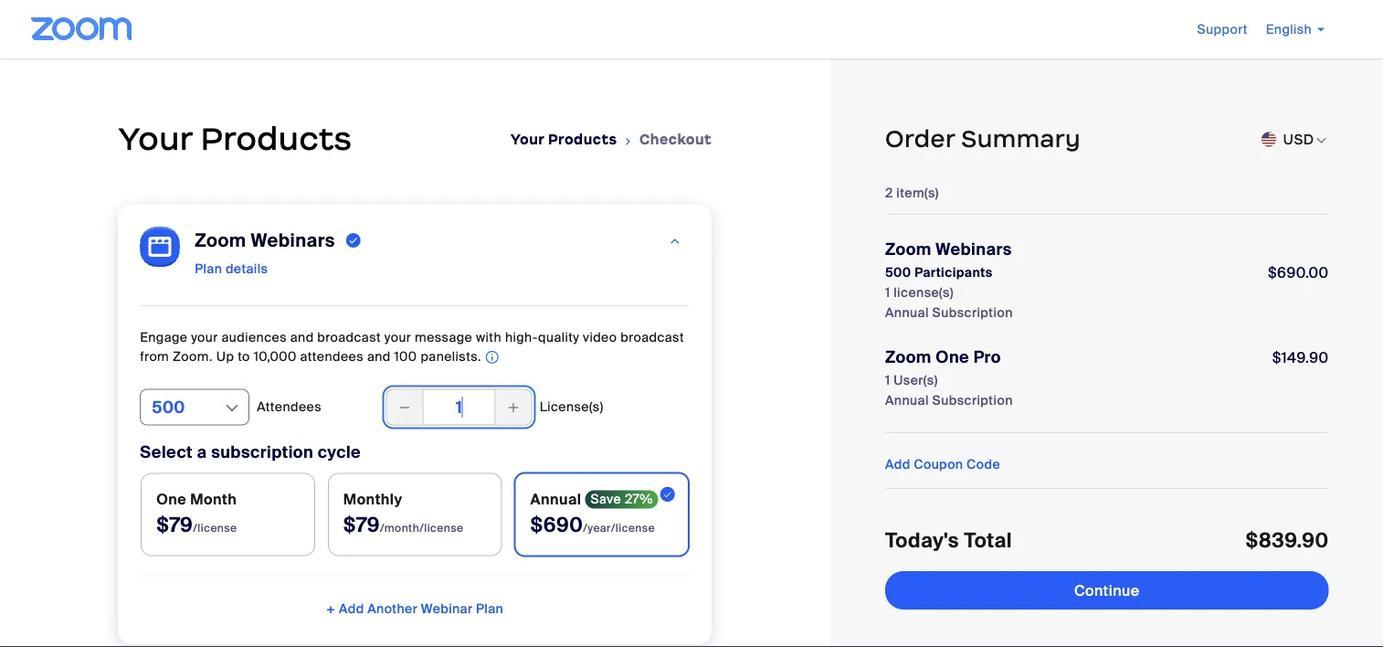 Task type: locate. For each thing, give the bounding box(es) containing it.
zoom webinars up the details
[[195, 229, 335, 252]]

your up 100
[[385, 329, 412, 346]]

1 horizontal spatial add
[[885, 456, 911, 473]]

annual
[[885, 304, 929, 321], [885, 392, 929, 409], [531, 490, 582, 509]]

license(s) down '500 participants'
[[894, 284, 954, 301]]

500
[[885, 264, 911, 281], [152, 397, 185, 418]]

your
[[118, 119, 192, 159], [511, 130, 545, 148]]

1 $79 from the left
[[156, 513, 193, 539]]

monthly
[[344, 490, 403, 509]]

charge
[[918, 611, 962, 628]]

$690.00
[[1268, 263, 1329, 282]]

a
[[197, 442, 207, 463]]

attendees down 10,000
[[257, 398, 322, 415]]

month
[[190, 490, 237, 509]]

1 horizontal spatial show options image
[[1314, 133, 1329, 148]]

1 vertical spatial total
[[885, 589, 921, 608]]

1 horizontal spatial broadcast
[[621, 329, 685, 346]]

subscription right a
[[211, 442, 314, 463]]

annual save 27% $690 /year/license
[[531, 490, 655, 539]]

breadcrumb navigation
[[511, 130, 712, 150]]

add right +
[[339, 601, 364, 618]]

zoom up '500 participants'
[[885, 239, 932, 260]]

plan
[[195, 260, 222, 277], [476, 601, 504, 618]]

$149.90
[[1273, 348, 1329, 367]]

1 horizontal spatial 500
[[885, 264, 911, 281]]

1 horizontal spatial and
[[367, 348, 391, 365]]

1 vertical spatial 500
[[152, 397, 185, 418]]

add
[[885, 456, 911, 473], [339, 601, 364, 618]]

usd
[[1283, 130, 1314, 148]]

today's
[[885, 528, 959, 554]]

show options image for 500
[[223, 399, 242, 418]]

0 vertical spatial annual
[[885, 304, 929, 321]]

your up zoom.
[[191, 329, 218, 346]]

and
[[290, 329, 314, 346], [367, 348, 391, 365]]

attendees inside engage your audiences and broadcast your message with high-quality video broadcast from zoom. up to 10,000 attendees and 100 panelists.
[[300, 348, 364, 365]]

1 left user(s)
[[885, 372, 890, 388]]

license(s)
[[894, 284, 954, 301], [540, 398, 604, 415]]

1 vertical spatial plan
[[476, 601, 504, 618]]

next charge date nov 27, 2024
[[885, 611, 1078, 628]]

2 your from the left
[[385, 329, 412, 346]]

annual down '500 participants'
[[885, 304, 929, 321]]

1 for zoom one pro
[[885, 372, 890, 388]]

1 vertical spatial show options image
[[223, 399, 242, 418]]

summary
[[961, 124, 1081, 154]]

license(s) right zoom webinars 500  + ' select the number of license' 1 increase image
[[540, 398, 604, 415]]

1 for 500 participants
[[885, 284, 890, 301]]

1 vertical spatial license(s)
[[540, 398, 604, 415]]

500 participants
[[885, 264, 993, 281]]

1
[[885, 284, 890, 301], [885, 372, 890, 388]]

500 left participants
[[885, 264, 911, 281]]

1 horizontal spatial $79
[[344, 513, 380, 539]]

500 inside dropdown button
[[152, 397, 185, 418]]

+ add another webinar plan
[[327, 601, 504, 618]]

add inside add coupon code button
[[885, 456, 911, 473]]

and left 100
[[367, 348, 391, 365]]

1 vertical spatial annual
[[885, 392, 929, 409]]

1 1 from the top
[[885, 284, 890, 301]]

0 vertical spatial subscription
[[932, 304, 1013, 321]]

0 vertical spatial one
[[936, 347, 970, 368]]

annual inside 1 user(s) annual subscription
[[885, 392, 929, 409]]

0 horizontal spatial plan
[[195, 260, 222, 277]]

one left month
[[156, 490, 187, 509]]

right image
[[623, 132, 634, 150]]

0 vertical spatial and
[[290, 329, 314, 346]]

$79 inside one month $79 /license
[[156, 513, 193, 539]]

0 horizontal spatial broadcast
[[318, 329, 381, 346]]

2 total from the top
[[885, 589, 921, 608]]

audiences
[[222, 329, 287, 346]]

0 horizontal spatial add
[[339, 601, 364, 618]]

plan details button
[[195, 254, 268, 283]]

add left coupon
[[885, 456, 911, 473]]

annual inside 1 license(s) annual subscription
[[885, 304, 929, 321]]

0 horizontal spatial your
[[191, 329, 218, 346]]

subscription down participants
[[932, 304, 1013, 321]]

english link
[[1267, 21, 1325, 37]]

0 vertical spatial plan
[[195, 260, 222, 277]]

$79 down month
[[156, 513, 193, 539]]

$79
[[156, 513, 193, 539], [344, 513, 380, 539]]

2 1 from the top
[[885, 372, 890, 388]]

1 down '500 participants'
[[885, 284, 890, 301]]

your products link
[[511, 130, 618, 148]]

one
[[936, 347, 970, 368], [156, 490, 187, 509]]

0 vertical spatial attendees
[[300, 348, 364, 365]]

select a subscription cycle option group
[[140, 472, 690, 557]]

and up 10,000
[[290, 329, 314, 346]]

1 horizontal spatial your products
[[511, 130, 618, 148]]

one inside one month $79 /license
[[156, 490, 187, 509]]

english
[[1267, 21, 1313, 37]]

1 horizontal spatial products
[[548, 130, 618, 148]]

annual up $690
[[531, 490, 582, 509]]

engage your audiences and broadcast your message with high-quality video broadcast from zoom. up to 10,000 attendees and 100 panelists.
[[140, 329, 685, 365]]

0 horizontal spatial and
[[290, 329, 314, 346]]

code
[[967, 456, 1001, 473]]

subscription
[[932, 304, 1013, 321], [932, 392, 1013, 409], [211, 442, 314, 463]]

annual down user(s)
[[885, 392, 929, 409]]

1 horizontal spatial one
[[936, 347, 970, 368]]

continue button
[[885, 571, 1329, 610]]

add inside + add another webinar plan button
[[339, 601, 364, 618]]

1 vertical spatial one
[[156, 490, 187, 509]]

1 vertical spatial add
[[339, 601, 364, 618]]

total down coupon
[[885, 520, 925, 541]]

1 inside 1 license(s) annual subscription
[[885, 284, 890, 301]]

your
[[191, 329, 218, 346], [385, 329, 412, 346]]

cycle
[[318, 442, 361, 463]]

total
[[885, 520, 925, 541], [885, 589, 921, 608]]

subscription inside 1 user(s) annual subscription
[[932, 392, 1013, 409]]

message
[[415, 329, 473, 346]]

zoom webinars up participants
[[885, 239, 1012, 260]]

webinars up participants
[[936, 239, 1012, 260]]

date
[[966, 611, 994, 628]]

0 vertical spatial 1
[[885, 284, 890, 301]]

zoom webinars
[[195, 229, 335, 252], [885, 239, 1012, 260]]

annual inside annual save 27% $690 /year/license
[[531, 490, 582, 509]]

$839.90
[[1260, 520, 1329, 541], [1246, 528, 1329, 554], [1269, 589, 1329, 608]]

0 vertical spatial 500
[[885, 264, 911, 281]]

total billed annually
[[885, 589, 1034, 608]]

1 horizontal spatial license(s)
[[894, 284, 954, 301]]

$79 down monthly
[[344, 513, 380, 539]]

total up "next"
[[885, 589, 921, 608]]

your products
[[118, 119, 352, 159], [511, 130, 618, 148]]

1 inside 1 user(s) annual subscription
[[885, 372, 890, 388]]

1 vertical spatial 1
[[885, 372, 890, 388]]

one up 1 user(s) annual subscription
[[936, 347, 970, 368]]

0 vertical spatial add
[[885, 456, 911, 473]]

1 user(s) annual subscription
[[885, 372, 1013, 409]]

1 vertical spatial subscription
[[932, 392, 1013, 409]]

zoom webinars 500  + ' select the number of license' 1 increase image
[[506, 395, 521, 420]]

1 horizontal spatial your
[[385, 329, 412, 346]]

1 broadcast from the left
[[318, 329, 381, 346]]

zoom
[[195, 229, 246, 252], [885, 239, 932, 260], [885, 347, 932, 368]]

success image
[[346, 229, 361, 251]]

zoom webinars 500  + ' select the number of license' 1 decrease image
[[398, 395, 413, 420]]

attendees
[[300, 348, 364, 365], [257, 398, 322, 415]]

1 horizontal spatial plan
[[476, 601, 504, 618]]

products
[[201, 119, 352, 159], [548, 130, 618, 148]]

500 for 500
[[152, 397, 185, 418]]

zoom logo image
[[31, 17, 132, 40]]

1 horizontal spatial your
[[511, 130, 545, 148]]

coupon
[[914, 456, 963, 473]]

$839.90 for total
[[1260, 520, 1329, 541]]

next
[[885, 611, 915, 628]]

2 $79 from the left
[[344, 513, 380, 539]]

plan right webinar
[[476, 601, 504, 618]]

+
[[327, 601, 336, 618]]

subscription down pro
[[932, 392, 1013, 409]]

plan left the details
[[195, 260, 222, 277]]

total for total
[[885, 520, 925, 541]]

0 horizontal spatial show options image
[[223, 399, 242, 418]]

0 vertical spatial show options image
[[1314, 133, 1329, 148]]

webinars up the details
[[251, 229, 335, 252]]

0 vertical spatial total
[[885, 520, 925, 541]]

subscription inside 1 license(s) annual subscription
[[932, 304, 1013, 321]]

webinars
[[251, 229, 335, 252], [936, 239, 1012, 260]]

27%
[[625, 491, 653, 508]]

attendees right 10,000
[[300, 348, 364, 365]]

2 vertical spatial annual
[[531, 490, 582, 509]]

your inside breadcrumb navigation
[[511, 130, 545, 148]]

1 total from the top
[[885, 520, 925, 541]]

with
[[476, 329, 502, 346]]

500 up the select
[[152, 397, 185, 418]]

0 horizontal spatial $79
[[156, 513, 193, 539]]

products inside breadcrumb navigation
[[548, 130, 618, 148]]

/license
[[193, 521, 237, 535]]

0 horizontal spatial webinars
[[251, 229, 335, 252]]

100
[[394, 348, 417, 365]]

0 horizontal spatial 500
[[152, 397, 185, 418]]

0 vertical spatial license(s)
[[894, 284, 954, 301]]

/year/license
[[583, 521, 655, 535]]

to
[[238, 348, 250, 365]]

show options image
[[1314, 133, 1329, 148], [223, 399, 242, 418]]

0 horizontal spatial one
[[156, 490, 187, 509]]

0 horizontal spatial license(s)
[[540, 398, 604, 415]]

subscription for participants
[[932, 304, 1013, 321]]

broadcast
[[318, 329, 381, 346], [621, 329, 685, 346]]

1 horizontal spatial webinars
[[936, 239, 1012, 260]]



Task type: describe. For each thing, give the bounding box(es) containing it.
select
[[140, 442, 193, 463]]

2 vertical spatial subscription
[[211, 442, 314, 463]]

1 your from the left
[[191, 329, 218, 346]]

details
[[226, 260, 268, 277]]

$690
[[531, 513, 583, 539]]

save
[[591, 491, 622, 508]]

$79 inside 'monthly $79 /month/license'
[[344, 513, 380, 539]]

$839.90 for today's total
[[1246, 528, 1329, 554]]

27,
[[1026, 611, 1042, 628]]

zoom webinars+' icon' image
[[140, 227, 180, 267]]

show options image for usd
[[1314, 133, 1329, 148]]

0 horizontal spatial your
[[118, 119, 192, 159]]

500 button
[[152, 390, 226, 425]]

annual for zoom
[[885, 392, 929, 409]]

order
[[885, 124, 955, 154]]

nov
[[998, 611, 1022, 628]]

checkout link
[[640, 130, 712, 148]]

subscription for one
[[932, 392, 1013, 409]]

0 horizontal spatial products
[[201, 119, 352, 159]]

checkout
[[640, 130, 712, 148]]

monthly $79 /month/license
[[344, 490, 464, 539]]

today's total
[[885, 528, 1012, 554]]

add coupon code
[[885, 456, 1001, 473]]

select a subscription cycle
[[140, 442, 361, 463]]

engage
[[140, 329, 188, 346]]

2
[[885, 184, 893, 201]]

one month $79 /license
[[156, 490, 237, 539]]

participants
[[915, 264, 993, 281]]

0 horizontal spatial your products
[[118, 119, 352, 159]]

1 vertical spatial and
[[367, 348, 391, 365]]

zoom webinars 500  + ' Select the number of license' The Zoom Webinars license count cannot exceed the Zoom One license count. text field
[[386, 389, 533, 426]]

usd button
[[1283, 125, 1314, 153]]

high-
[[505, 329, 538, 346]]

user(s)
[[894, 372, 938, 388]]

item(s)
[[897, 184, 939, 201]]

0 horizontal spatial zoom webinars
[[195, 229, 335, 252]]

pro
[[974, 347, 1001, 368]]

support link
[[1198, 21, 1248, 37]]

add coupon code button
[[885, 455, 1001, 474]]

billed
[[925, 589, 966, 608]]

1 vertical spatial attendees
[[257, 398, 322, 415]]

webinar
[[421, 601, 473, 618]]

/month/license
[[380, 521, 464, 535]]

license(s) inside 1 license(s) annual subscription
[[894, 284, 954, 301]]

zoom.
[[173, 348, 213, 365]]

from
[[140, 348, 169, 365]]

order summary
[[885, 124, 1081, 154]]

annual for 500
[[885, 304, 929, 321]]

10,000
[[254, 348, 297, 365]]

zoom webinars plan image
[[669, 228, 682, 254]]

continue
[[1074, 581, 1140, 600]]

1 license(s) annual subscription
[[885, 284, 1013, 321]]

plan details
[[195, 260, 268, 277]]

zoom up user(s)
[[885, 347, 932, 368]]

quality
[[538, 329, 580, 346]]

annually
[[970, 589, 1034, 608]]

support
[[1198, 21, 1248, 37]]

+ add another webinar plan button
[[140, 595, 690, 624]]

total
[[964, 528, 1012, 554]]

2024
[[1046, 611, 1078, 628]]

another
[[368, 601, 418, 618]]

500 for 500 participants
[[885, 264, 911, 281]]

2 broadcast from the left
[[621, 329, 685, 346]]

zoom one pro
[[885, 347, 1001, 368]]

total for total billed annually
[[885, 589, 921, 608]]

your products inside breadcrumb navigation
[[511, 130, 618, 148]]

zoom up plan details
[[195, 229, 246, 252]]

2 item(s)
[[885, 184, 939, 201]]

1 horizontal spatial zoom webinars
[[885, 239, 1012, 260]]

up
[[216, 348, 234, 365]]

panelists.
[[421, 348, 482, 365]]

video
[[583, 329, 618, 346]]



Task type: vqa. For each thing, say whether or not it's contained in the screenshot.
"Close" 'icon' on the right
no



